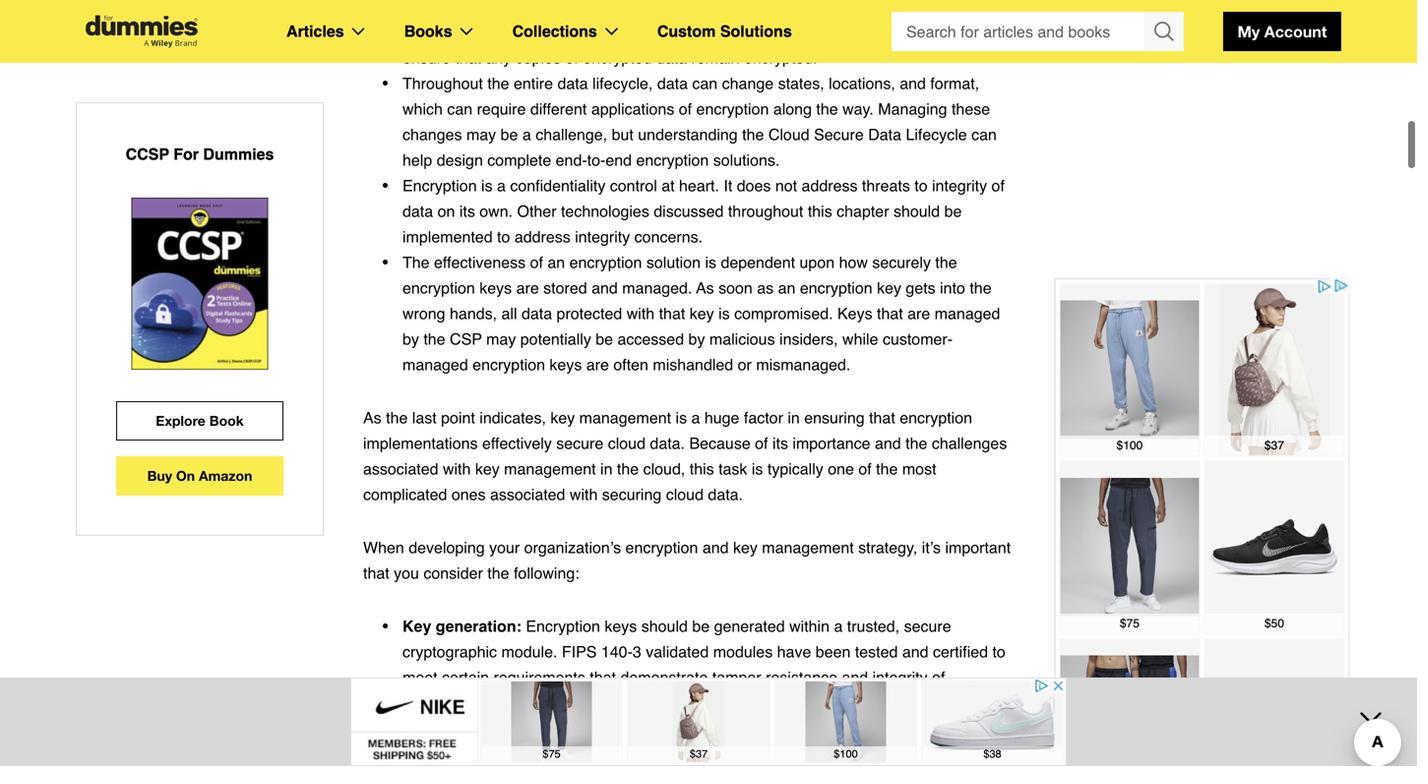 Task type: locate. For each thing, give the bounding box(es) containing it.
with up ones
[[443, 460, 471, 478]]

be down require at the left top of the page
[[501, 126, 518, 144]]

0 vertical spatial encryption
[[403, 177, 477, 195]]

compromise
[[456, 746, 542, 764]]

mismanaged.
[[756, 356, 851, 374]]

module.
[[502, 643, 558, 662]]

1 by from the left
[[403, 330, 419, 348]]

ensuring
[[805, 409, 865, 427]]

1 horizontal spatial an
[[778, 279, 796, 297]]

0 vertical spatial an
[[548, 253, 565, 272]]

close this dialog image
[[1388, 687, 1408, 707]]

0 vertical spatial may
[[467, 126, 496, 144]]

that inside 'as the last point indicates, key management is a huge factor in ensuring that encryption implementations effectively secure cloud data. because of its importance and the challenges associated with key management in the cloud, this task is typically one of the most complicated ones associated with securing cloud data.'
[[869, 409, 896, 427]]

0 vertical spatial integrity
[[932, 177, 987, 195]]

data. down task
[[708, 486, 743, 504]]

book
[[209, 413, 244, 429]]

point
[[441, 409, 475, 427]]

discussed
[[654, 202, 724, 221]]

1 vertical spatial integrity
[[575, 228, 630, 246]]

key for key generation:
[[403, 618, 432, 636]]

data
[[868, 126, 902, 144]]

secure right effectively
[[556, 435, 604, 453]]

and inside validated modules have been tested and certified to meet certain requirements that
[[903, 643, 929, 662]]

requirements
[[494, 669, 586, 687]]

gets
[[906, 279, 936, 297]]

may down all
[[486, 330, 516, 348]]

0 vertical spatial should
[[894, 202, 940, 221]]

group
[[892, 12, 1184, 51]]

this left chapter
[[808, 202, 833, 221]]

secure inside 'as the last point indicates, key management is a huge factor in ensuring that encryption implementations effectively secure cloud data. because of its importance and the challenges associated with key management in the cloud, this task is typically one of the most complicated ones associated with securing cloud data.'
[[556, 435, 604, 453]]

0 horizontal spatial or
[[438, 746, 452, 764]]

keys up 140-
[[605, 618, 637, 636]]

it's
[[922, 539, 941, 557]]

validated modules have been tested and certified to meet certain requirements that
[[403, 643, 1006, 687]]

an right the as
[[778, 279, 796, 297]]

management up within
[[762, 539, 854, 557]]

insiders,
[[780, 330, 838, 348]]

or inside cloud data is often highly replicated (for availability purposes), which can make encryption and key managing challenging. most csps have mechanisms in place to ensure that any copies of encrypted data remain encrypted. throughout the entire data lifecycle, data can change states, locations, and format, which can require different applications of encryption along the way. managing these changes may be a challenge, but understanding the cloud secure data lifecycle can help design complete end-to-end encryption solutions. encryption is a confidentiality control at heart. it does not address threats to integrity of data on its own. other technologies discussed throughout this chapter should be implemented to address integrity concerns. the effectiveness of an encryption solution is dependent upon how securely the encryption keys are stored and managed. as soon as an encryption key gets into the wrong hands, all data protected with that key is compromised. keys that are managed by the csp may potentially be accessed by malicious insiders, while customer- managed encryption keys are often mishandled or mismanaged.
[[738, 356, 752, 374]]

1 vertical spatial as
[[363, 409, 382, 427]]

with left securing
[[570, 486, 598, 504]]

of inside tamper resistance and integrity of encryption keys.
[[932, 669, 945, 687]]

encryption down securing
[[626, 539, 698, 557]]

or down malicious
[[738, 356, 752, 374]]

integrity down technologies
[[575, 228, 630, 246]]

1 horizontal spatial as
[[696, 279, 714, 297]]

upon
[[800, 253, 835, 272]]

wrong
[[403, 305, 446, 323]]

important
[[946, 539, 1011, 557], [556, 720, 622, 738]]

1 vertical spatial have
[[777, 643, 812, 662]]

dummies
[[203, 145, 274, 163]]

1 horizontal spatial its
[[773, 435, 788, 453]]

1 vertical spatial managed
[[403, 356, 468, 374]]

associated down effectively
[[490, 486, 566, 504]]

encrypted
[[583, 49, 652, 67]]

1 horizontal spatial important
[[946, 539, 1011, 557]]

to right the threats
[[915, 177, 928, 195]]

data down the custom
[[657, 49, 687, 67]]

my account
[[1238, 22, 1327, 41]]

chapter
[[837, 202, 889, 221]]

1 horizontal spatial associated
[[490, 486, 566, 504]]

the down the your
[[488, 565, 509, 583]]

1 vertical spatial secure
[[904, 618, 952, 636]]

1 vertical spatial this
[[690, 460, 714, 478]]

should up validated at bottom
[[642, 618, 688, 636]]

by down wrong
[[403, 330, 419, 348]]

3
[[633, 643, 646, 662]]

integrity inside tamper resistance and integrity of encryption keys.
[[873, 669, 928, 687]]

0 horizontal spatial should
[[642, 618, 688, 636]]

book image image
[[131, 198, 268, 370]]

are up all
[[516, 279, 539, 297]]

0 vertical spatial or
[[738, 356, 752, 374]]

its up typically
[[773, 435, 788, 453]]

changes
[[403, 126, 462, 144]]

integrity down tested
[[873, 669, 928, 687]]

is up any
[[483, 0, 495, 16]]

the up the most
[[906, 435, 928, 453]]

1 vertical spatial should
[[642, 618, 688, 636]]

open article categories image
[[352, 28, 365, 35]]

have
[[784, 23, 819, 41], [777, 643, 812, 662]]

and up 'protected'
[[592, 279, 618, 297]]

securely
[[873, 253, 931, 272], [875, 720, 934, 738]]

tamper resistance and integrity of encryption keys.
[[403, 669, 945, 713]]

have up the "resistance"
[[777, 643, 812, 662]]

challenge,
[[536, 126, 608, 144]]

encryption up challenges
[[900, 409, 973, 427]]

lifecycle
[[906, 126, 967, 144]]

can down throughout
[[447, 100, 473, 118]]

management up cloud,
[[580, 409, 671, 427]]

and up the managing
[[900, 74, 926, 93]]

in right factor
[[788, 409, 800, 427]]

the inside when developing your organization's encryption and key management strategy, it's important that you consider the following:
[[488, 565, 509, 583]]

2 horizontal spatial in
[[916, 23, 928, 41]]

the
[[488, 74, 509, 93], [816, 100, 838, 118], [742, 126, 764, 144], [936, 253, 957, 272], [970, 279, 992, 297], [424, 330, 446, 348], [386, 409, 408, 427], [906, 435, 928, 453], [617, 460, 639, 478], [876, 460, 898, 478], [488, 565, 509, 583]]

encryption up the best
[[657, 720, 730, 738]]

address up chapter
[[802, 177, 858, 195]]

data. up cloud,
[[650, 435, 685, 453]]

0 horizontal spatial associated
[[363, 460, 439, 478]]

1 vertical spatial encryption
[[526, 618, 600, 636]]

your
[[489, 539, 520, 557]]

0 vertical spatial which
[[840, 0, 881, 16]]

important right the it's
[[946, 539, 1011, 557]]

that down when
[[363, 565, 390, 583]]

0 vertical spatial have
[[784, 23, 819, 41]]

this inside 'as the last point indicates, key management is a huge factor in ensuring that encryption implementations effectively secure cloud data. because of its importance and the challenges associated with key management in the cloud, this task is typically one of the most complicated ones associated with securing cloud data.'
[[690, 460, 714, 478]]

0 vertical spatial this
[[808, 202, 833, 221]]

1 vertical spatial key
[[403, 720, 432, 738]]

help
[[403, 151, 432, 169]]

secure
[[556, 435, 604, 453], [904, 618, 952, 636]]

as inside 'as the last point indicates, key management is a huge factor in ensuring that encryption implementations effectively secure cloud data. because of its importance and the challenges associated with key management in the cloud, this task is typically one of the most complicated ones associated with securing cloud data.'
[[363, 409, 382, 427]]

soon
[[719, 279, 753, 297]]

securely inside it's important that encryption keys are distributed securely to prevent theft or compromise during transit. one best practice is to encrypt keys with a separat
[[875, 720, 934, 738]]

0 vertical spatial as
[[696, 279, 714, 297]]

as inside cloud data is often highly replicated (for availability purposes), which can make encryption and key managing challenging. most csps have mechanisms in place to ensure that any copies of encrypted data remain encrypted. throughout the entire data lifecycle, data can change states, locations, and format, which can require different applications of encryption along the way. managing these changes may be a challenge, but understanding the cloud secure data lifecycle can help design complete end-to-end encryption solutions. encryption is a confidentiality control at heart. it does not address threats to integrity of data on its own. other technologies discussed throughout this chapter should be implemented to address integrity concerns. the effectiveness of an encryption solution is dependent upon how securely the encryption keys are stored and managed. as soon as an encryption key gets into the wrong hands, all data protected with that key is compromised. keys that are managed by the csp may potentially be accessed by malicious insiders, while customer- managed encryption keys are often mishandled or mismanaged.
[[696, 279, 714, 297]]

the left the most
[[876, 460, 898, 478]]

0 horizontal spatial this
[[690, 460, 714, 478]]

explore book
[[156, 413, 244, 429]]

1 horizontal spatial should
[[894, 202, 940, 221]]

custom
[[657, 22, 716, 40]]

0 vertical spatial important
[[946, 539, 1011, 557]]

secure up certified
[[904, 618, 952, 636]]

often
[[499, 0, 534, 16], [614, 356, 649, 374]]

0 vertical spatial its
[[460, 202, 475, 221]]

encryption up the fips
[[526, 618, 600, 636]]

1 horizontal spatial integrity
[[873, 669, 928, 687]]

is right practice
[[774, 746, 785, 764]]

should inside encryption keys should be generated within a trusted, secure cryptographic module. fips 140-
[[642, 618, 688, 636]]

0 horizontal spatial its
[[460, 202, 475, 221]]

modules
[[713, 643, 773, 662]]

0 vertical spatial secure
[[556, 435, 604, 453]]

140-
[[601, 643, 633, 662]]

that right keys
[[877, 305, 903, 323]]

keys
[[838, 305, 873, 323]]

1 vertical spatial cloud
[[769, 126, 810, 144]]

the right into
[[970, 279, 992, 297]]

data up open book categories icon
[[448, 0, 479, 16]]

should down the threats
[[894, 202, 940, 221]]

data.
[[650, 435, 685, 453], [708, 486, 743, 504]]

0 horizontal spatial in
[[601, 460, 613, 478]]

with right encrypt
[[900, 746, 928, 764]]

can
[[885, 0, 910, 16], [692, 74, 718, 93], [447, 100, 473, 118], [972, 126, 997, 144]]

most
[[701, 23, 735, 41]]

keys up all
[[480, 279, 512, 297]]

0 horizontal spatial address
[[515, 228, 571, 246]]

data right all
[[522, 305, 552, 323]]

0 horizontal spatial important
[[556, 720, 622, 738]]

0 vertical spatial data.
[[650, 435, 685, 453]]

key up cryptographic
[[403, 618, 432, 636]]

0 vertical spatial associated
[[363, 460, 439, 478]]

1 vertical spatial important
[[556, 720, 622, 738]]

1 horizontal spatial secure
[[904, 618, 952, 636]]

may down require at the left top of the page
[[467, 126, 496, 144]]

0 horizontal spatial secure
[[556, 435, 604, 453]]

books
[[404, 22, 452, 40]]

0 horizontal spatial an
[[548, 253, 565, 272]]

change
[[722, 74, 774, 93]]

1 vertical spatial or
[[438, 746, 452, 764]]

in down make at the top right of page
[[916, 23, 928, 41]]

important inside when developing your organization's encryption and key management strategy, it's important that you consider the following:
[[946, 539, 1011, 557]]

encryption down meet in the bottom of the page
[[403, 695, 475, 713]]

last
[[412, 409, 437, 427]]

solutions.
[[713, 151, 780, 169]]

0 vertical spatial securely
[[873, 253, 931, 272]]

1 horizontal spatial or
[[738, 356, 752, 374]]

encryption inside tamper resistance and integrity of encryption keys.
[[403, 695, 475, 713]]

way.
[[843, 100, 874, 118]]

1 vertical spatial data.
[[708, 486, 743, 504]]

key up generated
[[733, 539, 758, 557]]

1 horizontal spatial encryption
[[526, 618, 600, 636]]

can left make at the top right of page
[[885, 0, 910, 16]]

in
[[916, 23, 928, 41], [788, 409, 800, 427], [601, 460, 613, 478]]

2 by from the left
[[689, 330, 705, 348]]

have down purposes),
[[784, 23, 819, 41]]

compromised.
[[734, 305, 833, 323]]

keys
[[480, 279, 512, 297], [550, 356, 582, 374], [605, 618, 637, 636], [734, 720, 766, 738], [863, 746, 895, 764]]

that right ensuring
[[869, 409, 896, 427]]

1 horizontal spatial cloud
[[769, 126, 810, 144]]

own.
[[480, 202, 513, 221]]

generated
[[714, 618, 785, 636]]

often left highly
[[499, 0, 534, 16]]

a inside 'as the last point indicates, key management is a huge factor in ensuring that encryption implementations effectively secure cloud data. because of its importance and the challenges associated with key management in the cloud, this task is typically one of the most complicated ones associated with securing cloud data.'
[[692, 409, 700, 427]]

for
[[173, 145, 199, 163]]

open book categories image
[[460, 28, 473, 35]]

2 vertical spatial management
[[762, 539, 854, 557]]

can down remain
[[692, 74, 718, 93]]

0 horizontal spatial encryption
[[403, 177, 477, 195]]

integrity down the lifecycle
[[932, 177, 987, 195]]

the
[[403, 253, 430, 272]]

my account link
[[1224, 12, 1342, 51]]

2 vertical spatial integrity
[[873, 669, 928, 687]]

ccsp for dummies
[[126, 145, 274, 163]]

0 horizontal spatial by
[[403, 330, 419, 348]]

1 vertical spatial its
[[773, 435, 788, 453]]

with inside cloud data is often highly replicated (for availability purposes), which can make encryption and key managing challenging. most csps have mechanisms in place to ensure that any copies of encrypted data remain encrypted. throughout the entire data lifecycle, data can change states, locations, and format, which can require different applications of encryption along the way. managing these changes may be a challenge, but understanding the cloud secure data lifecycle can help design complete end-to-end encryption solutions. encryption is a confidentiality control at heart. it does not address threats to integrity of data on its own. other technologies discussed throughout this chapter should be implemented to address integrity concerns. the effectiveness of an encryption solution is dependent upon how securely the encryption keys are stored and managed. as soon as an encryption key gets into the wrong hands, all data protected with that key is compromised. keys that are managed by the csp may potentially be accessed by malicious insiders, while customer- managed encryption keys are often mishandled or mismanaged.
[[627, 305, 655, 323]]

0 horizontal spatial as
[[363, 409, 382, 427]]

cloud up books
[[403, 0, 444, 16]]

the down wrong
[[424, 330, 446, 348]]

that
[[455, 49, 481, 67], [659, 305, 685, 323], [877, 305, 903, 323], [869, 409, 896, 427], [363, 565, 390, 583], [590, 669, 616, 687], [626, 720, 653, 738]]

other
[[517, 202, 557, 221]]

solutions
[[720, 22, 792, 40]]

not
[[776, 177, 797, 195]]

the up into
[[936, 253, 957, 272]]

this left task
[[690, 460, 714, 478]]

2 horizontal spatial integrity
[[932, 177, 987, 195]]

the up securing
[[617, 460, 639, 478]]

securely up gets
[[873, 253, 931, 272]]

1 vertical spatial securely
[[875, 720, 934, 738]]

when developing your organization's encryption and key management strategy, it's important that you consider the following:
[[363, 539, 1011, 583]]

0 vertical spatial managed
[[935, 305, 1001, 323]]

generation:
[[436, 618, 522, 636]]

management inside when developing your organization's encryption and key management strategy, it's important that you consider the following:
[[762, 539, 854, 557]]

0 vertical spatial cloud
[[608, 435, 646, 453]]

typically
[[768, 460, 824, 478]]

cloud
[[403, 0, 444, 16], [769, 126, 810, 144]]

are
[[516, 279, 539, 297], [908, 305, 931, 323], [586, 356, 609, 374], [771, 720, 794, 738]]

1 vertical spatial an
[[778, 279, 796, 297]]

often down accessed
[[614, 356, 649, 374]]

important up during
[[556, 720, 622, 738]]

with up accessed
[[627, 305, 655, 323]]

0 vertical spatial address
[[802, 177, 858, 195]]

which up the mechanisms
[[840, 0, 881, 16]]

and down tested
[[842, 669, 868, 687]]

states,
[[778, 74, 825, 93]]

key
[[510, 23, 535, 41], [877, 279, 902, 297], [690, 305, 714, 323], [551, 409, 575, 427], [475, 460, 500, 478], [733, 539, 758, 557]]

advertisement element
[[1055, 279, 1350, 767], [350, 678, 1067, 767]]

1 key from the top
[[403, 618, 432, 636]]

managed down into
[[935, 305, 1001, 323]]

1 vertical spatial cloud
[[666, 486, 704, 504]]

solution
[[647, 253, 701, 272]]

0 horizontal spatial cloud
[[608, 435, 646, 453]]

0 vertical spatial in
[[916, 23, 928, 41]]

ensure
[[403, 49, 451, 67]]

to inside validated modules have been tested and certified to meet certain requirements that
[[993, 643, 1006, 662]]

1 vertical spatial which
[[403, 100, 443, 118]]

technologies
[[561, 202, 650, 221]]

key for key distribution:
[[403, 720, 432, 738]]

prevent
[[956, 720, 1008, 738]]

1 horizontal spatial address
[[802, 177, 858, 195]]

integrity
[[932, 177, 987, 195], [575, 228, 630, 246], [873, 669, 928, 687]]

be inside encryption keys should be generated within a trusted, secure cryptographic module. fips 140-
[[692, 618, 710, 636]]

as left soon
[[696, 279, 714, 297]]

collections
[[512, 22, 597, 40]]

2 key from the top
[[403, 720, 432, 738]]

developing
[[409, 539, 485, 557]]

address
[[802, 177, 858, 195], [515, 228, 571, 246]]

0 horizontal spatial managed
[[403, 356, 468, 374]]

managing
[[539, 23, 608, 41]]

1 horizontal spatial by
[[689, 330, 705, 348]]

or right 'theft'
[[438, 746, 452, 764]]

1 horizontal spatial data.
[[708, 486, 743, 504]]

concerns.
[[635, 228, 703, 246]]

as
[[696, 279, 714, 297], [363, 409, 382, 427]]

cloud up cloud,
[[608, 435, 646, 453]]

are up customer-
[[908, 305, 931, 323]]

0 horizontal spatial cloud
[[403, 0, 444, 16]]

1 horizontal spatial this
[[808, 202, 833, 221]]

that up one
[[626, 720, 653, 738]]

1 horizontal spatial which
[[840, 0, 881, 16]]

key up 'theft'
[[403, 720, 432, 738]]

encryption down csp
[[473, 356, 545, 374]]

1 horizontal spatial in
[[788, 409, 800, 427]]

which
[[840, 0, 881, 16], [403, 100, 443, 118]]

protected
[[557, 305, 622, 323]]

0 vertical spatial often
[[499, 0, 534, 16]]

replicated
[[584, 0, 652, 16]]

1 horizontal spatial often
[[614, 356, 649, 374]]

by up mishandled
[[689, 330, 705, 348]]

explore
[[156, 413, 206, 429]]

this inside cloud data is often highly replicated (for availability purposes), which can make encryption and key managing challenging. most csps have mechanisms in place to ensure that any copies of encrypted data remain encrypted. throughout the entire data lifecycle, data can change states, locations, and format, which can require different applications of encryption along the way. managing these changes may be a challenge, but understanding the cloud secure data lifecycle can help design complete end-to-end encryption solutions. encryption is a confidentiality control at heart. it does not address threats to integrity of data on its own. other technologies discussed throughout this chapter should be implemented to address integrity concerns. the effectiveness of an encryption solution is dependent upon how securely the encryption keys are stored and managed. as soon as an encryption key gets into the wrong hands, all data protected with that key is compromised. keys that are managed by the csp may potentially be accessed by malicious insiders, while customer- managed encryption keys are often mishandled or mismanaged.
[[808, 202, 833, 221]]

0 vertical spatial key
[[403, 618, 432, 636]]

hands,
[[450, 305, 497, 323]]



Task type: vqa. For each thing, say whether or not it's contained in the screenshot.
'THIRTY'
no



Task type: describe. For each thing, give the bounding box(es) containing it.
cloud data is often highly replicated (for availability purposes), which can make encryption and key managing challenging. most csps have mechanisms in place to ensure that any copies of encrypted data remain encrypted. throughout the entire data lifecycle, data can change states, locations, and format, which can require different applications of encryption along the way. managing these changes may be a challenge, but understanding the cloud secure data lifecycle can help design complete end-to-end encryption solutions. encryption is a confidentiality control at heart. it does not address threats to integrity of data on its own. other technologies discussed throughout this chapter should be implemented to address integrity concerns. the effectiveness of an encryption solution is dependent upon how securely the encryption keys are stored and managed. as soon as an encryption key gets into the wrong hands, all data protected with that key is compromised. keys that are managed by the csp may potentially be accessed by malicious insiders, while customer- managed encryption keys are often mishandled or mismanaged.
[[403, 0, 1005, 374]]

should inside cloud data is often highly replicated (for availability purposes), which can make encryption and key managing challenging. most csps have mechanisms in place to ensure that any copies of encrypted data remain encrypted. throughout the entire data lifecycle, data can change states, locations, and format, which can require different applications of encryption along the way. managing these changes may be a challenge, but understanding the cloud secure data lifecycle can help design complete end-to-end encryption solutions. encryption is a confidentiality control at heart. it does not address threats to integrity of data on its own. other technologies discussed throughout this chapter should be implemented to address integrity concerns. the effectiveness of an encryption solution is dependent upon how securely the encryption keys are stored and managed. as soon as an encryption key gets into the wrong hands, all data protected with that key is compromised. keys that are managed by the csp may potentially be accessed by malicious insiders, while customer- managed encryption keys are often mishandled or mismanaged.
[[894, 202, 940, 221]]

buy on amazon
[[147, 468, 252, 484]]

consider
[[424, 565, 483, 583]]

to down own.
[[497, 228, 510, 246]]

is right solution
[[705, 253, 717, 272]]

1 vertical spatial management
[[504, 460, 596, 478]]

to left encrypt
[[790, 746, 803, 764]]

threats
[[862, 177, 910, 195]]

copies
[[516, 49, 561, 67]]

encryption keys should be generated within a trusted, secure cryptographic module. fips 140-
[[403, 618, 952, 662]]

complicated
[[363, 486, 447, 504]]

encrypt
[[807, 746, 859, 764]]

validated
[[646, 643, 709, 662]]

different
[[530, 100, 587, 118]]

have inside cloud data is often highly replicated (for availability purposes), which can make encryption and key managing challenging. most csps have mechanisms in place to ensure that any copies of encrypted data remain encrypted. throughout the entire data lifecycle, data can change states, locations, and format, which can require different applications of encryption along the way. managing these changes may be a challenge, but understanding the cloud secure data lifecycle can help design complete end-to-end encryption solutions. encryption is a confidentiality control at heart. it does not address threats to integrity of data on its own. other technologies discussed throughout this chapter should be implemented to address integrity concerns. the effectiveness of an encryption solution is dependent upon how securely the encryption keys are stored and managed. as soon as an encryption key gets into the wrong hands, all data protected with that key is compromised. keys that are managed by the csp may potentially be accessed by malicious insiders, while customer- managed encryption keys are often mishandled or mismanaged.
[[784, 23, 819, 41]]

encryption up ensure
[[403, 23, 475, 41]]

keys right encrypt
[[863, 746, 895, 764]]

resistance
[[766, 669, 838, 687]]

is right task
[[752, 460, 763, 478]]

because
[[690, 435, 751, 453]]

keys up practice
[[734, 720, 766, 738]]

or inside it's important that encryption keys are distributed securely to prevent theft or compromise during transit. one best practice is to encrypt keys with a separat
[[438, 746, 452, 764]]

key up ones
[[475, 460, 500, 478]]

keys down potentially
[[550, 356, 582, 374]]

managing
[[878, 100, 948, 118]]

in inside cloud data is often highly replicated (for availability purposes), which can make encryption and key managing challenging. most csps have mechanisms in place to ensure that any copies of encrypted data remain encrypted. throughout the entire data lifecycle, data can change states, locations, and format, which can require different applications of encryption along the way. managing these changes may be a challenge, but understanding the cloud secure data lifecycle can help design complete end-to-end encryption solutions. encryption is a confidentiality control at heart. it does not address threats to integrity of data on its own. other technologies discussed throughout this chapter should be implemented to address integrity concerns. the effectiveness of an encryption solution is dependent upon how securely the encryption keys are stored and managed. as soon as an encryption key gets into the wrong hands, all data protected with that key is compromised. keys that are managed by the csp may potentially be accessed by malicious insiders, while customer- managed encryption keys are often mishandled or mismanaged.
[[916, 23, 928, 41]]

the left "last"
[[386, 409, 408, 427]]

its inside 'as the last point indicates, key management is a huge factor in ensuring that encryption implementations effectively secure cloud data. because of its importance and the challenges associated with key management in the cloud, this task is typically one of the most complicated ones associated with securing cloud data.'
[[773, 435, 788, 453]]

a inside it's important that encryption keys are distributed securely to prevent theft or compromise during transit. one best practice is to encrypt keys with a separat
[[932, 746, 941, 764]]

0 horizontal spatial data.
[[650, 435, 685, 453]]

the up secure
[[816, 100, 838, 118]]

strategy,
[[859, 539, 918, 557]]

these
[[952, 100, 990, 118]]

custom solutions
[[657, 22, 792, 40]]

important inside it's important that encryption keys are distributed securely to prevent theft or compromise during transit. one best practice is to encrypt keys with a separat
[[556, 720, 622, 738]]

huge
[[705, 409, 740, 427]]

require
[[477, 100, 526, 118]]

organization's
[[524, 539, 621, 557]]

key right indicates,
[[551, 409, 575, 427]]

throughout
[[403, 74, 483, 93]]

is down soon
[[719, 305, 730, 323]]

key left gets
[[877, 279, 902, 297]]

1 vertical spatial associated
[[490, 486, 566, 504]]

can down these
[[972, 126, 997, 144]]

securely inside cloud data is often highly replicated (for availability purposes), which can make encryption and key managing challenging. most csps have mechanisms in place to ensure that any copies of encrypted data remain encrypted. throughout the entire data lifecycle, data can change states, locations, and format, which can require different applications of encryption along the way. managing these changes may be a challenge, but understanding the cloud secure data lifecycle can help design complete end-to-end encryption solutions. encryption is a confidentiality control at heart. it does not address threats to integrity of data on its own. other technologies discussed throughout this chapter should be implemented to address integrity concerns. the effectiveness of an encryption solution is dependent upon how securely the encryption keys are stored and managed. as soon as an encryption key gets into the wrong hands, all data protected with that key is compromised. keys that are managed by the csp may potentially be accessed by malicious insiders, while customer- managed encryption keys are often mishandled or mismanaged.
[[873, 253, 931, 272]]

is up own.
[[481, 177, 493, 195]]

ones
[[452, 486, 486, 504]]

factor
[[744, 409, 784, 427]]

at
[[662, 177, 675, 195]]

that down open book categories icon
[[455, 49, 481, 67]]

open collections list image
[[605, 28, 618, 35]]

be up into
[[945, 202, 962, 221]]

transit.
[[594, 746, 642, 764]]

encryption down how
[[800, 279, 873, 297]]

are down potentially
[[586, 356, 609, 374]]

encryption up stored
[[570, 253, 642, 272]]

and inside 'as the last point indicates, key management is a huge factor in ensuring that encryption implementations effectively secure cloud data. because of its importance and the challenges associated with key management in the cloud, this task is typically one of the most complicated ones associated with securing cloud data.'
[[875, 435, 901, 453]]

articles
[[286, 22, 344, 40]]

distributed
[[798, 720, 871, 738]]

trusted,
[[847, 618, 900, 636]]

are inside it's important that encryption keys are distributed securely to prevent theft or compromise during transit. one best practice is to encrypt keys with a separat
[[771, 720, 794, 738]]

2 vertical spatial in
[[601, 460, 613, 478]]

effectively
[[482, 435, 552, 453]]

1 horizontal spatial cloud
[[666, 486, 704, 504]]

encryption inside 'as the last point indicates, key management is a huge factor in ensuring that encryption implementations effectively secure cloud data. because of its importance and the challenges associated with key management in the cloud, this task is typically one of the most complicated ones associated with securing cloud data.'
[[900, 409, 973, 427]]

explore book link
[[116, 402, 284, 441]]

keys inside encryption keys should be generated within a trusted, secure cryptographic module. fips 140-
[[605, 618, 637, 636]]

remain
[[692, 49, 740, 67]]

and inside when developing your organization's encryption and key management strategy, it's important that you consider the following:
[[703, 539, 729, 557]]

keys.
[[480, 695, 516, 713]]

encryption inside encryption keys should be generated within a trusted, secure cryptographic module. fips 140-
[[526, 618, 600, 636]]

key up the copies in the top left of the page
[[510, 23, 535, 41]]

to right place
[[974, 23, 987, 41]]

is inside it's important that encryption keys are distributed securely to prevent theft or compromise during transit. one best practice is to encrypt keys with a separat
[[774, 746, 785, 764]]

ccsp
[[126, 145, 169, 163]]

encryption up at
[[636, 151, 709, 169]]

stored
[[544, 279, 587, 297]]

certified
[[933, 643, 988, 662]]

encryption inside it's important that encryption keys are distributed securely to prevent theft or compromise during transit. one best practice is to encrypt keys with a separat
[[657, 720, 730, 738]]

managed.
[[622, 279, 692, 297]]

encryption inside when developing your organization's encryption and key management strategy, it's important that you consider the following:
[[626, 539, 698, 557]]

encryption inside cloud data is often highly replicated (for availability purposes), which can make encryption and key managing challenging. most csps have mechanisms in place to ensure that any copies of encrypted data remain encrypted. throughout the entire data lifecycle, data can change states, locations, and format, which can require different applications of encryption along the way. managing these changes may be a challenge, but understanding the cloud secure data lifecycle can help design complete end-to-end encryption solutions. encryption is a confidentiality control at heart. it does not address threats to integrity of data on its own. other technologies discussed throughout this chapter should be implemented to address integrity concerns. the effectiveness of an encryption solution is dependent upon how securely the encryption keys are stored and managed. as soon as an encryption key gets into the wrong hands, all data protected with that key is compromised. keys that are managed by the csp may potentially be accessed by malicious insiders, while customer- managed encryption keys are often mishandled or mismanaged.
[[403, 177, 477, 195]]

1 horizontal spatial managed
[[935, 305, 1001, 323]]

0 horizontal spatial which
[[403, 100, 443, 118]]

most
[[903, 460, 937, 478]]

Search for articles and books text field
[[892, 12, 1147, 51]]

during
[[546, 746, 590, 764]]

when
[[363, 539, 404, 557]]

cryptographic
[[403, 643, 497, 662]]

encryption up wrong
[[403, 279, 475, 297]]

1 vertical spatial may
[[486, 330, 516, 348]]

availability
[[685, 0, 757, 16]]

data left on
[[403, 202, 433, 221]]

task
[[719, 460, 748, 478]]

be down 'protected'
[[596, 330, 613, 348]]

and inside tamper resistance and integrity of encryption keys.
[[842, 669, 868, 687]]

it
[[724, 177, 733, 195]]

demonstrate
[[621, 669, 708, 687]]

0 horizontal spatial integrity
[[575, 228, 630, 246]]

encryption down change
[[697, 100, 769, 118]]

but
[[612, 126, 634, 144]]

dependent
[[721, 253, 796, 272]]

format,
[[931, 74, 980, 93]]

data up "applications"
[[657, 74, 688, 93]]

tamper
[[713, 669, 762, 687]]

0 horizontal spatial often
[[499, 0, 534, 16]]

theft
[[403, 746, 433, 764]]

applications
[[591, 100, 675, 118]]

(for
[[657, 0, 680, 16]]

end
[[606, 151, 632, 169]]

following:
[[514, 565, 580, 583]]

confidentiality
[[510, 177, 606, 195]]

purposes),
[[762, 0, 836, 16]]

does
[[737, 177, 771, 195]]

implemented
[[403, 228, 493, 246]]

design
[[437, 151, 483, 169]]

csp
[[450, 330, 482, 348]]

encrypted.
[[744, 49, 818, 67]]

as the last point indicates, key management is a huge factor in ensuring that encryption implementations effectively secure cloud data. because of its importance and the challenges associated with key management in the cloud, this task is typically one of the most complicated ones associated with securing cloud data.
[[363, 409, 1007, 504]]

within
[[790, 618, 830, 636]]

entire
[[514, 74, 553, 93]]

make
[[915, 0, 953, 16]]

its inside cloud data is often highly replicated (for availability purposes), which can make encryption and key managing challenging. most csps have mechanisms in place to ensure that any copies of encrypted data remain encrypted. throughout the entire data lifecycle, data can change states, locations, and format, which can require different applications of encryption along the way. managing these changes may be a challenge, but understanding the cloud secure data lifecycle can help design complete end-to-end encryption solutions. encryption is a confidentiality control at heart. it does not address threats to integrity of data on its own. other technologies discussed throughout this chapter should be implemented to address integrity concerns. the effectiveness of an encryption solution is dependent upon how securely the encryption keys are stored and managed. as soon as an encryption key gets into the wrong hands, all data protected with that key is compromised. keys that are managed by the csp may potentially be accessed by malicious insiders, while customer- managed encryption keys are often mishandled or mismanaged.
[[460, 202, 475, 221]]

malicious
[[710, 330, 775, 348]]

that down managed.
[[659, 305, 685, 323]]

that inside validated modules have been tested and certified to meet certain requirements that
[[590, 669, 616, 687]]

1 vertical spatial in
[[788, 409, 800, 427]]

key up malicious
[[690, 305, 714, 323]]

logo image
[[76, 15, 208, 48]]

secure inside encryption keys should be generated within a trusted, secure cryptographic module. fips 140-
[[904, 618, 952, 636]]

along
[[774, 100, 812, 118]]

and right open book categories icon
[[480, 23, 506, 41]]

that inside when developing your organization's encryption and key management strategy, it's important that you consider the following:
[[363, 565, 390, 583]]

data up the "different"
[[558, 74, 588, 93]]

control
[[610, 177, 657, 195]]

mishandled
[[653, 356, 734, 374]]

1 vertical spatial address
[[515, 228, 571, 246]]

1 vertical spatial often
[[614, 356, 649, 374]]

to left prevent at right
[[938, 720, 951, 738]]

a inside encryption keys should be generated within a trusted, secure cryptographic module. fips 140-
[[834, 618, 843, 636]]

0 vertical spatial cloud
[[403, 0, 444, 16]]

on
[[438, 202, 455, 221]]

key distribution:
[[403, 720, 528, 738]]

the down any
[[488, 74, 509, 93]]

0 vertical spatial management
[[580, 409, 671, 427]]

is left huge
[[676, 409, 687, 427]]

have inside validated modules have been tested and certified to meet certain requirements that
[[777, 643, 812, 662]]

with inside it's important that encryption keys are distributed securely to prevent theft or compromise during transit. one best practice is to encrypt keys with a separat
[[900, 746, 928, 764]]

one
[[646, 746, 676, 764]]

that inside it's important that encryption keys are distributed securely to prevent theft or compromise during transit. one best practice is to encrypt keys with a separat
[[626, 720, 653, 738]]

key inside when developing your organization's encryption and key management strategy, it's important that you consider the following:
[[733, 539, 758, 557]]

the up solutions.
[[742, 126, 764, 144]]



